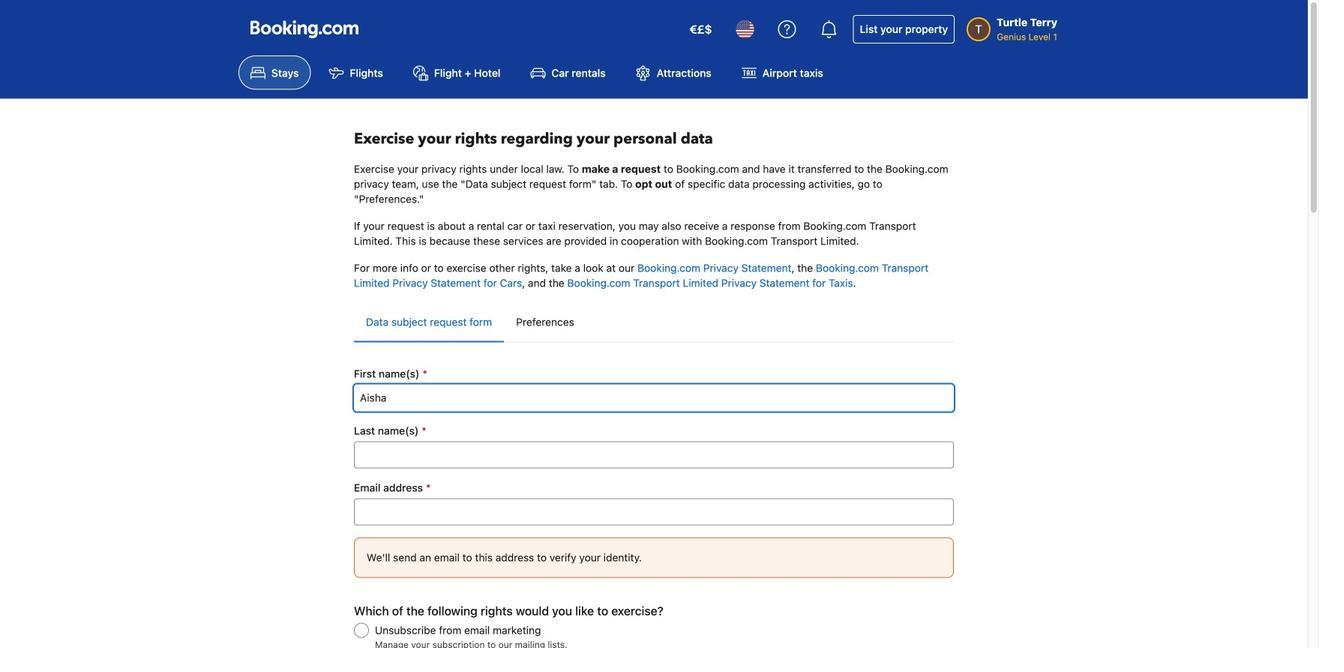 Task type: locate. For each thing, give the bounding box(es) containing it.
tab list
[[354, 303, 954, 343]]

None email field
[[354, 498, 954, 525]]

booking.com online hotel reservations image
[[251, 20, 359, 38]]

None field
[[354, 384, 954, 411], [354, 441, 954, 468], [354, 384, 954, 411], [354, 441, 954, 468]]



Task type: vqa. For each thing, say whether or not it's contained in the screenshot.
20 to the right
no



